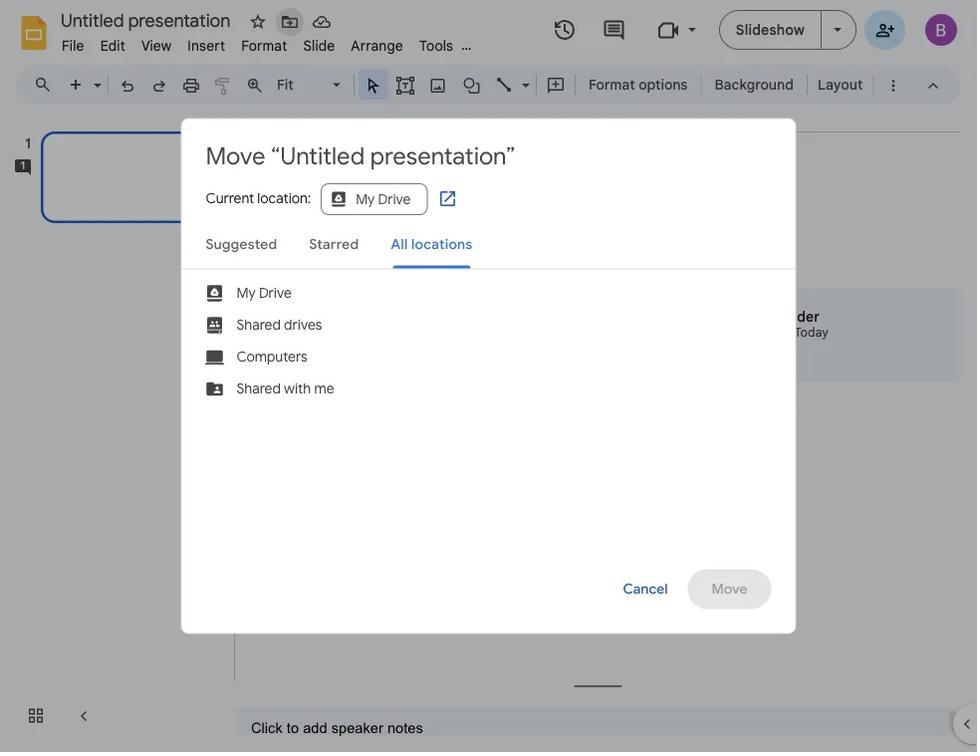 Task type: locate. For each thing, give the bounding box(es) containing it.
application
[[0, 0, 977, 752]]

builder
[[772, 308, 820, 325]]

Menus field
[[25, 71, 69, 99]]

background button
[[706, 70, 803, 100]]

share. private to only me. image
[[876, 20, 895, 38]]

application containing format options
[[0, 0, 977, 752]]

navigation
[[0, 113, 219, 752]]

format
[[589, 76, 635, 93]]

today
[[795, 325, 829, 340]]

10:54 am
[[741, 325, 792, 340]]

Star checkbox
[[244, 8, 272, 36]]

menu bar
[[54, 26, 528, 59]]

main toolbar
[[59, 70, 909, 100]]

bob builder list
[[682, 289, 963, 383]]

menu bar inside 'menu bar' banner
[[54, 26, 528, 59]]

Rename text field
[[54, 8, 242, 32]]



Task type: vqa. For each thing, say whether or not it's contained in the screenshot.
Font size text box
no



Task type: describe. For each thing, give the bounding box(es) containing it.
menu bar banner
[[0, 0, 977, 752]]

format options
[[589, 76, 688, 93]]

navigation inside application
[[0, 113, 219, 752]]

format options button
[[580, 70, 697, 100]]

background
[[715, 76, 794, 93]]

bob builder 10:54 am today
[[741, 308, 829, 340]]

bob
[[741, 308, 768, 325]]

options
[[639, 76, 688, 93]]



